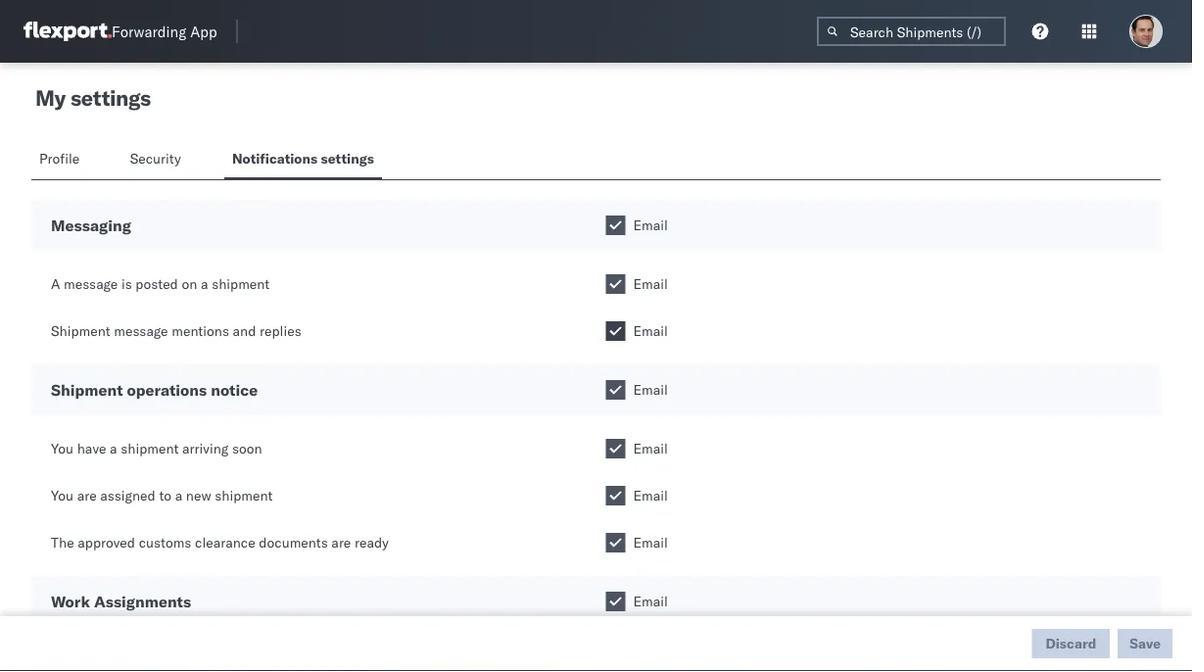 Task type: describe. For each thing, give the bounding box(es) containing it.
forwarding
[[112, 22, 186, 41]]

app
[[190, 22, 217, 41]]

settings for notifications settings
[[321, 150, 374, 167]]

0 vertical spatial a
[[201, 275, 208, 293]]

message for a
[[64, 275, 118, 293]]

profile
[[39, 150, 80, 167]]

replies
[[260, 322, 302, 340]]

operations
[[127, 380, 207, 400]]

is
[[121, 275, 132, 293]]

posted
[[136, 275, 178, 293]]

forwarding app
[[112, 22, 217, 41]]

to
[[159, 487, 172, 504]]

0 horizontal spatial are
[[77, 487, 97, 504]]

notifications settings button
[[224, 141, 382, 179]]

ready
[[355, 534, 389, 551]]

a message is posted on a shipment
[[51, 275, 270, 293]]

flexport. image
[[24, 22, 112, 41]]

Search Shipments (/) text field
[[817, 17, 1006, 46]]

approved
[[78, 534, 135, 551]]

shipment for shipment operations notice
[[51, 380, 123, 400]]

my
[[35, 84, 66, 111]]

email for you are assigned to a new shipment
[[634, 487, 668, 504]]

1 vertical spatial are
[[332, 534, 351, 551]]

work
[[51, 592, 90, 612]]

shipment message mentions and replies
[[51, 322, 302, 340]]

assignments
[[94, 592, 191, 612]]

on
[[182, 275, 197, 293]]

documents
[[259, 534, 328, 551]]

clearance
[[195, 534, 256, 551]]

email for messaging
[[634, 217, 668, 234]]

you for you have a shipment arriving soon
[[51, 440, 74, 457]]

email for you have a shipment arriving soon
[[634, 440, 668, 457]]

email for shipment operations notice
[[634, 381, 668, 398]]

the
[[51, 534, 74, 551]]

2 vertical spatial a
[[175, 487, 183, 504]]

messaging
[[51, 216, 131, 235]]

you for you are assigned to a new shipment
[[51, 487, 74, 504]]

customs
[[139, 534, 191, 551]]

email for the approved customs clearance documents are ready
[[634, 534, 668, 551]]

notice
[[211, 380, 258, 400]]

message for shipment
[[114, 322, 168, 340]]

notifications
[[232, 150, 318, 167]]



Task type: locate. For each thing, give the bounding box(es) containing it.
1 horizontal spatial are
[[332, 534, 351, 551]]

shipment for new
[[215, 487, 273, 504]]

a
[[51, 275, 60, 293]]

my settings
[[35, 84, 151, 111]]

shipment up you are assigned to a new shipment
[[121, 440, 179, 457]]

8 email from the top
[[634, 593, 668, 610]]

1 vertical spatial shipment
[[51, 380, 123, 400]]

0 vertical spatial shipment
[[212, 275, 270, 293]]

you are assigned to a new shipment
[[51, 487, 273, 504]]

2 horizontal spatial a
[[201, 275, 208, 293]]

shipment operations notice
[[51, 380, 258, 400]]

0 vertical spatial are
[[77, 487, 97, 504]]

the approved customs clearance documents are ready
[[51, 534, 389, 551]]

message
[[64, 275, 118, 293], [114, 322, 168, 340]]

1 shipment from the top
[[51, 322, 110, 340]]

shipment for shipment message mentions and replies
[[51, 322, 110, 340]]

email for work assignments
[[634, 593, 668, 610]]

1 horizontal spatial settings
[[321, 150, 374, 167]]

you
[[51, 440, 74, 457], [51, 487, 74, 504]]

a right to
[[175, 487, 183, 504]]

2 shipment from the top
[[51, 380, 123, 400]]

1 you from the top
[[51, 440, 74, 457]]

a right on
[[201, 275, 208, 293]]

3 email from the top
[[634, 322, 668, 340]]

0 vertical spatial message
[[64, 275, 118, 293]]

message right a
[[64, 275, 118, 293]]

0 vertical spatial settings
[[70, 84, 151, 111]]

1 horizontal spatial a
[[175, 487, 183, 504]]

1 vertical spatial you
[[51, 487, 74, 504]]

notifications settings
[[232, 150, 374, 167]]

work assignments
[[51, 592, 191, 612]]

6 email from the top
[[634, 487, 668, 504]]

1 vertical spatial message
[[114, 322, 168, 340]]

1 vertical spatial shipment
[[121, 440, 179, 457]]

shipment down a
[[51, 322, 110, 340]]

0 horizontal spatial a
[[110, 440, 117, 457]]

a right have
[[110, 440, 117, 457]]

you left have
[[51, 440, 74, 457]]

0 vertical spatial shipment
[[51, 322, 110, 340]]

profile button
[[31, 141, 91, 179]]

None checkbox
[[606, 439, 626, 459], [606, 486, 626, 506], [606, 439, 626, 459], [606, 486, 626, 506]]

and
[[233, 322, 256, 340]]

None checkbox
[[606, 216, 626, 235], [606, 274, 626, 294], [606, 321, 626, 341], [606, 380, 626, 400], [606, 533, 626, 553], [606, 592, 626, 612], [606, 216, 626, 235], [606, 274, 626, 294], [606, 321, 626, 341], [606, 380, 626, 400], [606, 533, 626, 553], [606, 592, 626, 612]]

1 vertical spatial settings
[[321, 150, 374, 167]]

you up 'the'
[[51, 487, 74, 504]]

4 email from the top
[[634, 381, 668, 398]]

shipment up and
[[212, 275, 270, 293]]

1 vertical spatial a
[[110, 440, 117, 457]]

soon
[[232, 440, 262, 457]]

1 email from the top
[[634, 217, 668, 234]]

message down is
[[114, 322, 168, 340]]

settings inside button
[[321, 150, 374, 167]]

settings right my
[[70, 84, 151, 111]]

shipment
[[51, 322, 110, 340], [51, 380, 123, 400]]

mentions
[[172, 322, 229, 340]]

email for a message is posted on a shipment
[[634, 275, 668, 293]]

shipment
[[212, 275, 270, 293], [121, 440, 179, 457], [215, 487, 273, 504]]

0 vertical spatial you
[[51, 440, 74, 457]]

arriving
[[182, 440, 229, 457]]

shipment for a
[[212, 275, 270, 293]]

a
[[201, 275, 208, 293], [110, 440, 117, 457], [175, 487, 183, 504]]

are
[[77, 487, 97, 504], [332, 534, 351, 551]]

2 vertical spatial shipment
[[215, 487, 273, 504]]

email
[[634, 217, 668, 234], [634, 275, 668, 293], [634, 322, 668, 340], [634, 381, 668, 398], [634, 440, 668, 457], [634, 487, 668, 504], [634, 534, 668, 551], [634, 593, 668, 610]]

2 you from the top
[[51, 487, 74, 504]]

have
[[77, 440, 106, 457]]

7 email from the top
[[634, 534, 668, 551]]

settings for my settings
[[70, 84, 151, 111]]

settings
[[70, 84, 151, 111], [321, 150, 374, 167]]

shipment up have
[[51, 380, 123, 400]]

you have a shipment arriving soon
[[51, 440, 262, 457]]

email for shipment message mentions and replies
[[634, 322, 668, 340]]

security button
[[122, 141, 193, 179]]

new
[[186, 487, 211, 504]]

settings right notifications
[[321, 150, 374, 167]]

5 email from the top
[[634, 440, 668, 457]]

are left ready
[[332, 534, 351, 551]]

are left assigned
[[77, 487, 97, 504]]

assigned
[[100, 487, 156, 504]]

shipment right new
[[215, 487, 273, 504]]

forwarding app link
[[24, 22, 217, 41]]

0 horizontal spatial settings
[[70, 84, 151, 111]]

security
[[130, 150, 181, 167]]

2 email from the top
[[634, 275, 668, 293]]



Task type: vqa. For each thing, say whether or not it's contained in the screenshot.
the PDT
no



